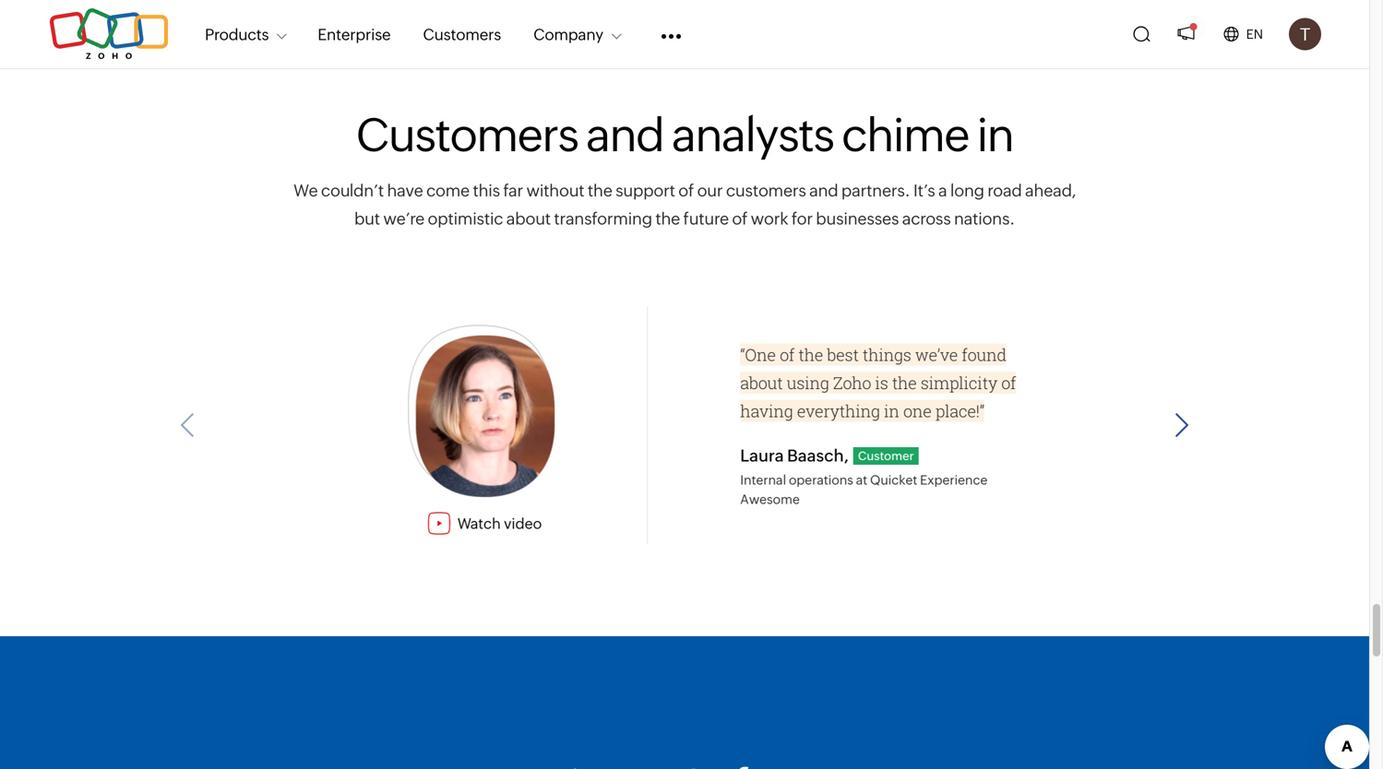 Task type: describe. For each thing, give the bounding box(es) containing it.
of left our
[[679, 181, 694, 200]]

company
[[534, 25, 604, 43]]

across
[[902, 209, 951, 228]]

customers link
[[423, 14, 501, 54]]

businesses
[[816, 209, 899, 228]]

we
[[293, 181, 318, 200]]

the right is
[[886, 372, 911, 394]]

enterprise link
[[318, 14, 391, 54]]

of right "one at the top right
[[774, 344, 789, 366]]

experience
[[914, 473, 982, 488]]

the down support
[[656, 209, 680, 228]]

customers for customers and analysts chime in
[[356, 108, 578, 161]]

place!"
[[930, 400, 979, 422]]

it's
[[914, 181, 935, 200]]

about inside "one of the best things we've found about using zoho is the simplicity of having everything in one place!"
[[735, 372, 777, 394]]

this
[[473, 181, 500, 200]]

in inside "one of the best things we've found about using zoho is the simplicity of having everything in one place!"
[[878, 400, 894, 422]]

of down found
[[996, 372, 1011, 394]]

next
[[1166, 418, 1191, 432]]

without
[[527, 181, 585, 200]]

transforming
[[554, 209, 652, 228]]

a
[[939, 181, 947, 200]]

we're
[[383, 209, 425, 228]]

customers and analysts chime in
[[356, 108, 1014, 161]]

previous
[[177, 418, 225, 432]]

customers
[[726, 181, 806, 200]]

come
[[426, 181, 470, 200]]

video
[[498, 515, 536, 532]]

0 horizontal spatial and
[[586, 108, 664, 161]]

0 vertical spatial in
[[977, 108, 1014, 161]]

the up transforming
[[588, 181, 613, 200]]

the up 'using'
[[793, 344, 818, 366]]

next button
[[1165, 412, 1192, 439]]

far
[[503, 181, 523, 200]]

watch
[[452, 515, 495, 532]]

future
[[684, 209, 729, 228]]

terry turtle image
[[1289, 18, 1322, 50]]

using
[[781, 372, 824, 394]]

operations
[[783, 473, 848, 488]]

baasch,
[[781, 447, 843, 466]]

products
[[205, 25, 269, 43]]

watch video
[[452, 515, 536, 532]]



Task type: locate. For each thing, give the bounding box(es) containing it.
partners.
[[842, 181, 910, 200]]

things
[[857, 344, 906, 366]]

0 horizontal spatial about
[[507, 209, 551, 228]]

of left the work
[[732, 209, 748, 228]]

support
[[616, 181, 675, 200]]

"one of the best things we've found about using zoho is the simplicity of having everything in one place!"
[[735, 344, 1011, 422]]

0 vertical spatial customers
[[423, 25, 501, 43]]

in left one
[[878, 400, 894, 422]]

of
[[679, 181, 694, 200], [732, 209, 748, 228], [774, 344, 789, 366], [996, 372, 1011, 394]]

one
[[898, 400, 926, 422]]

1 vertical spatial and
[[810, 181, 839, 200]]

"one
[[735, 344, 770, 366]]

nations.
[[954, 209, 1015, 228]]

chime
[[842, 108, 969, 161]]

optimistic
[[428, 209, 503, 228]]

1 vertical spatial about
[[735, 372, 777, 394]]

customer
[[852, 450, 908, 463]]

in up 'road'
[[977, 108, 1014, 161]]

found
[[956, 344, 1001, 366]]

1 vertical spatial in
[[878, 400, 894, 422]]

customers
[[423, 25, 501, 43], [356, 108, 578, 161]]

about
[[507, 209, 551, 228], [735, 372, 777, 394]]

laura
[[735, 447, 778, 466]]

analysts
[[672, 108, 834, 161]]

the
[[588, 181, 613, 200], [656, 209, 680, 228], [793, 344, 818, 366], [886, 372, 911, 394]]

everything
[[791, 400, 874, 422]]

couldn't
[[321, 181, 384, 200]]

awesome
[[735, 492, 794, 507]]

have
[[387, 181, 423, 200]]

about down "one at the top right
[[735, 372, 777, 394]]

our
[[697, 181, 723, 200]]

laura baasch, customer
[[735, 447, 908, 466]]

simplicity
[[915, 372, 992, 394]]

1 vertical spatial customers
[[356, 108, 578, 161]]

1 horizontal spatial about
[[735, 372, 777, 394]]

previous button
[[177, 412, 225, 439]]

road
[[988, 181, 1022, 200]]

about inside we couldn't have come this far without the support of our customers and partners. it's a long road ahead, but we're optimistic about transforming the future of work for businesses across nations.
[[507, 209, 551, 228]]

we couldn't have come this far without the support of our customers and partners. it's a long road ahead, but we're optimistic about transforming the future of work for businesses across nations.
[[293, 181, 1076, 228]]

1 horizontal spatial and
[[810, 181, 839, 200]]

and inside we couldn't have come this far without the support of our customers and partners. it's a long road ahead, but we're optimistic about transforming the future of work for businesses across nations.
[[810, 181, 839, 200]]

about down far
[[507, 209, 551, 228]]

we've
[[910, 344, 952, 366]]

internal operations at quicket experience awesome
[[735, 473, 982, 507]]

internal
[[735, 473, 781, 488]]

is
[[869, 372, 883, 394]]

enterprise
[[318, 25, 391, 43]]

1 horizontal spatial in
[[977, 108, 1014, 161]]

at
[[850, 473, 862, 488]]

and
[[586, 108, 664, 161], [810, 181, 839, 200]]

en
[[1247, 27, 1264, 42]]

quicket
[[864, 473, 912, 488]]

having
[[735, 400, 788, 422]]

customers for customers
[[423, 25, 501, 43]]

for
[[792, 209, 813, 228]]

0 vertical spatial and
[[586, 108, 664, 161]]

best
[[821, 344, 853, 366]]

ahead,
[[1025, 181, 1076, 200]]

0 vertical spatial about
[[507, 209, 551, 228]]

in
[[977, 108, 1014, 161], [878, 400, 894, 422]]

but
[[354, 209, 380, 228]]

and up for
[[810, 181, 839, 200]]

and up support
[[586, 108, 664, 161]]

work
[[751, 209, 789, 228]]

0 horizontal spatial in
[[878, 400, 894, 422]]

zoho
[[827, 372, 866, 394]]

long
[[951, 181, 985, 200]]



Task type: vqa. For each thing, say whether or not it's contained in the screenshot.
analysts
yes



